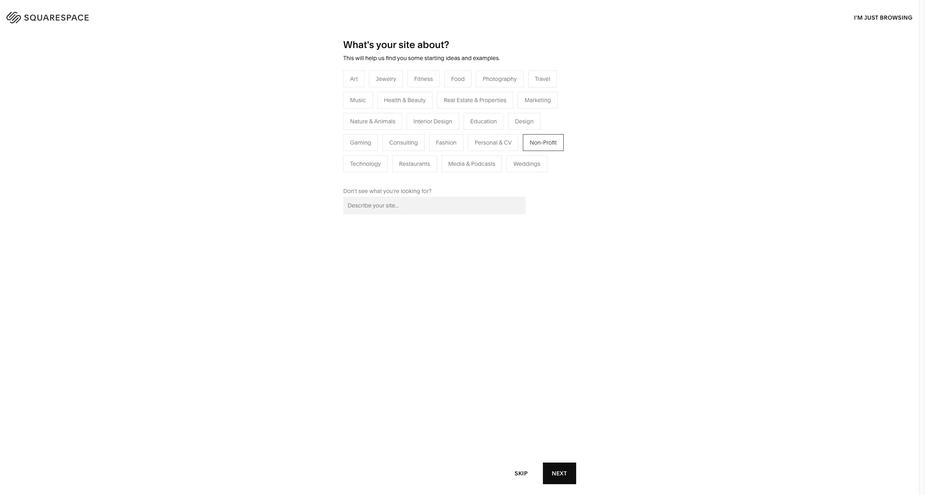 Task type: vqa. For each thing, say whether or not it's contained in the screenshot.
Nature & Animals inside the option
yes



Task type: locate. For each thing, give the bounding box(es) containing it.
real estate & properties up home & decor
[[444, 97, 507, 104]]

real down the technology
[[371, 172, 383, 179]]

what's
[[343, 39, 374, 51]]

1 horizontal spatial non-
[[530, 139, 544, 146]]

animals up media & podcasts link
[[374, 118, 396, 125]]

1 design from the left
[[434, 118, 453, 125]]

1 vertical spatial podcasts
[[471, 160, 496, 168]]

Don't see what you're looking for? field
[[343, 197, 526, 215]]

examples.
[[473, 55, 500, 62]]

log             in
[[889, 12, 910, 20]]

weddings link
[[371, 160, 406, 167]]

0 vertical spatial podcasts
[[394, 136, 419, 143]]

nature & animals link
[[456, 123, 509, 131]]

0 horizontal spatial nature & animals
[[350, 118, 396, 125]]

home
[[456, 111, 472, 119]]

real estate & properties
[[444, 97, 507, 104], [371, 172, 434, 179]]

lusaka element
[[353, 274, 567, 496]]

don't see what you're looking for?
[[343, 188, 432, 195]]

Non-Profit radio
[[523, 134, 564, 151]]

podcasts
[[394, 136, 419, 143], [471, 160, 496, 168]]

1 vertical spatial restaurants
[[399, 160, 430, 168]]

in
[[903, 12, 910, 20]]

properties up for?
[[407, 172, 434, 179]]

podcasts down the personal
[[471, 160, 496, 168]]

Jewelry radio
[[369, 71, 403, 87]]

restaurants up "real estate & properties" 'link'
[[399, 160, 430, 168]]

real down food
[[444, 97, 456, 104]]

nature & animals down home & decor link
[[456, 123, 501, 131]]

real estate & properties link
[[371, 172, 442, 179]]

fitness down nature & animals link
[[456, 136, 475, 143]]

0 horizontal spatial estate
[[384, 172, 401, 179]]

1 horizontal spatial nature
[[456, 123, 474, 131]]

0 vertical spatial properties
[[480, 97, 507, 104]]

1 horizontal spatial nature & animals
[[456, 123, 501, 131]]

estate up home in the top of the page
[[457, 97, 473, 104]]

travel
[[535, 75, 551, 83], [371, 111, 387, 119]]

log             in link
[[889, 12, 910, 20]]

media up events
[[371, 136, 388, 143]]

nature
[[350, 118, 368, 125], [456, 123, 474, 131]]

1 vertical spatial fitness
[[456, 136, 475, 143]]

Photography radio
[[476, 71, 524, 87]]

0 horizontal spatial nature
[[350, 118, 368, 125]]

non-
[[530, 139, 544, 146], [324, 148, 337, 155]]

0 vertical spatial estate
[[457, 97, 473, 104]]

fitness down some
[[415, 75, 433, 83]]

real inside real estate & properties option
[[444, 97, 456, 104]]

0 horizontal spatial fitness
[[415, 75, 433, 83]]

0 horizontal spatial animals
[[374, 118, 396, 125]]

fitness link
[[456, 136, 483, 143]]

Fitness radio
[[408, 71, 440, 87]]

Design radio
[[508, 113, 541, 130]]

marketing
[[525, 97, 551, 104]]

0 vertical spatial non-
[[530, 139, 544, 146]]

events link
[[371, 148, 397, 155]]

Nature & Animals radio
[[343, 113, 403, 130]]

0 vertical spatial real estate & properties
[[444, 97, 507, 104]]

art
[[350, 75, 358, 83]]

home & decor link
[[456, 111, 503, 119]]

restaurants
[[371, 123, 402, 131], [399, 160, 430, 168]]

health & beauty
[[384, 97, 426, 104]]

looking
[[401, 188, 421, 195]]

&
[[403, 97, 406, 104], [475, 97, 478, 104], [473, 111, 477, 119], [369, 118, 373, 125], [475, 123, 479, 131], [389, 136, 393, 143], [499, 139, 503, 146], [319, 148, 322, 155], [466, 160, 470, 168], [402, 172, 406, 179]]

what
[[370, 188, 382, 195]]

estate down weddings link
[[384, 172, 401, 179]]

0 vertical spatial real
[[444, 97, 456, 104]]

1 horizontal spatial podcasts
[[471, 160, 496, 168]]

nature & animals up "gaming"
[[350, 118, 396, 125]]

real
[[444, 97, 456, 104], [371, 172, 383, 179]]

technology
[[350, 160, 381, 168]]

us
[[379, 55, 385, 62]]

for?
[[422, 188, 432, 195]]

skip button
[[506, 463, 537, 485]]

about?
[[418, 39, 449, 51]]

media & podcasts
[[371, 136, 419, 143], [448, 160, 496, 168]]

properties up decor
[[480, 97, 507, 104]]

animals
[[374, 118, 396, 125], [480, 123, 501, 131]]

weddings down events link
[[371, 160, 398, 167]]

& right community
[[319, 148, 322, 155]]

1 horizontal spatial travel
[[535, 75, 551, 83]]

decor
[[479, 111, 495, 119]]

interior design
[[414, 118, 453, 125]]

1 vertical spatial media
[[448, 160, 465, 168]]

profit
[[544, 139, 557, 146]]

squarespace logo link
[[16, 10, 195, 22]]

1 vertical spatial travel
[[371, 111, 387, 119]]

1 vertical spatial media & podcasts
[[448, 160, 496, 168]]

1 vertical spatial non-
[[324, 148, 337, 155]]

media
[[371, 136, 388, 143], [448, 160, 465, 168]]

media & podcasts link
[[371, 136, 427, 143]]

1 horizontal spatial real estate & properties
[[444, 97, 507, 104]]

nature down home in the top of the page
[[456, 123, 474, 131]]

podcasts down restaurants link at the top
[[394, 136, 419, 143]]

interior
[[414, 118, 433, 125]]

health
[[384, 97, 401, 104]]

1 horizontal spatial media & podcasts
[[448, 160, 496, 168]]

design
[[434, 118, 453, 125], [515, 118, 534, 125]]

nature down music
[[350, 118, 368, 125]]

1 horizontal spatial weddings
[[514, 160, 541, 168]]

i'm just browsing
[[855, 14, 913, 21]]

0 horizontal spatial podcasts
[[394, 136, 419, 143]]

nature inside nature & animals option
[[350, 118, 368, 125]]

Gaming radio
[[343, 134, 378, 151]]

& right "health"
[[403, 97, 406, 104]]

0 horizontal spatial design
[[434, 118, 453, 125]]

real estate & properties up looking
[[371, 172, 434, 179]]

0 vertical spatial media & podcasts
[[371, 136, 419, 143]]

0 vertical spatial fitness
[[415, 75, 433, 83]]

food
[[451, 75, 465, 83]]

0 vertical spatial media
[[371, 136, 388, 143]]

1 horizontal spatial real
[[444, 97, 456, 104]]

community & non-profits
[[287, 148, 354, 155]]

& down home & decor
[[475, 123, 479, 131]]

non- up the weddings option
[[530, 139, 544, 146]]

1 horizontal spatial media
[[448, 160, 465, 168]]

Media & Podcasts radio
[[442, 156, 503, 172]]

media & podcasts down restaurants link at the top
[[371, 136, 419, 143]]

1 horizontal spatial properties
[[480, 97, 507, 104]]

design down marketing
[[515, 118, 534, 125]]

properties
[[480, 97, 507, 104], [407, 172, 434, 179]]

properties inside option
[[480, 97, 507, 104]]

design right interior
[[434, 118, 453, 125]]

0 vertical spatial travel
[[535, 75, 551, 83]]

1 vertical spatial properties
[[407, 172, 434, 179]]

1 vertical spatial real estate & properties
[[371, 172, 434, 179]]

Real Estate & Properties radio
[[437, 92, 514, 109]]

events
[[371, 148, 389, 155]]

0 horizontal spatial properties
[[407, 172, 434, 179]]

1 horizontal spatial design
[[515, 118, 534, 125]]

nature & animals inside option
[[350, 118, 396, 125]]

0 horizontal spatial media & podcasts
[[371, 136, 419, 143]]

media & podcasts down fitness link
[[448, 160, 496, 168]]

fitness
[[415, 75, 433, 83], [456, 136, 475, 143]]

gaming
[[350, 139, 371, 146]]

travel up the marketing option at the top right of page
[[535, 75, 551, 83]]

2 design from the left
[[515, 118, 534, 125]]

some
[[408, 55, 423, 62]]

non- inside radio
[[530, 139, 544, 146]]

restaurants down travel link
[[371, 123, 402, 131]]

next button
[[543, 463, 576, 485]]

media down fashion 'radio'
[[448, 160, 465, 168]]

weddings down non-profit radio
[[514, 160, 541, 168]]

estate
[[457, 97, 473, 104], [384, 172, 401, 179]]

non-profit
[[530, 139, 557, 146]]

1 horizontal spatial estate
[[457, 97, 473, 104]]

& up looking
[[402, 172, 406, 179]]

non- right community
[[324, 148, 337, 155]]

Music radio
[[343, 92, 373, 109]]

nature & animals
[[350, 118, 396, 125], [456, 123, 501, 131]]

& right home in the top of the page
[[473, 111, 477, 119]]

weddings
[[371, 160, 398, 167], [514, 160, 541, 168]]

travel up restaurants link at the top
[[371, 111, 387, 119]]

1 vertical spatial real
[[371, 172, 383, 179]]

weddings inside option
[[514, 160, 541, 168]]

animals down decor
[[480, 123, 501, 131]]



Task type: describe. For each thing, give the bounding box(es) containing it.
design inside interior design radio
[[434, 118, 453, 125]]

Marketing radio
[[518, 92, 558, 109]]

just
[[865, 14, 879, 21]]

will
[[356, 55, 364, 62]]

& left the cv
[[499, 139, 503, 146]]

real estate & properties inside option
[[444, 97, 507, 104]]

Art radio
[[343, 71, 365, 87]]

restaurants inside restaurants option
[[399, 160, 430, 168]]

community & non-profits link
[[287, 148, 362, 155]]

1 vertical spatial estate
[[384, 172, 401, 179]]

1 horizontal spatial fitness
[[456, 136, 475, 143]]

photography
[[483, 75, 517, 83]]

Weddings radio
[[507, 156, 548, 172]]

Restaurants radio
[[392, 156, 437, 172]]

profits
[[337, 148, 354, 155]]

squarespace logo image
[[16, 10, 105, 22]]

Fashion radio
[[429, 134, 464, 151]]

1 horizontal spatial animals
[[480, 123, 501, 131]]

this
[[343, 55, 354, 62]]

0 horizontal spatial weddings
[[371, 160, 398, 167]]

& inside radio
[[403, 97, 406, 104]]

fitness inside radio
[[415, 75, 433, 83]]

ideas
[[446, 55, 460, 62]]

community
[[287, 148, 317, 155]]

you
[[397, 55, 407, 62]]

i'm
[[855, 14, 863, 21]]

home & decor
[[456, 111, 495, 119]]

0 horizontal spatial non-
[[324, 148, 337, 155]]

lusaka image
[[353, 274, 567, 496]]

fashion
[[436, 139, 457, 146]]

what's your site about? this will help us find you some starting ideas and examples.
[[343, 39, 500, 62]]

animals inside option
[[374, 118, 396, 125]]

don't
[[343, 188, 357, 195]]

see
[[359, 188, 368, 195]]

and
[[462, 55, 472, 62]]

& up home & decor
[[475, 97, 478, 104]]

estate inside real estate & properties option
[[457, 97, 473, 104]]

education
[[471, 118, 497, 125]]

0 vertical spatial restaurants
[[371, 123, 402, 131]]

help
[[365, 55, 377, 62]]

beauty
[[408, 97, 426, 104]]

& down fitness link
[[466, 160, 470, 168]]

log
[[889, 12, 902, 20]]

your
[[376, 39, 397, 51]]

travel inside option
[[535, 75, 551, 83]]

music
[[350, 97, 366, 104]]

i'm just browsing link
[[855, 6, 913, 28]]

Personal & CV radio
[[468, 134, 519, 151]]

0 horizontal spatial travel
[[371, 111, 387, 119]]

skip
[[515, 470, 528, 478]]

cv
[[504, 139, 512, 146]]

media & podcasts inside option
[[448, 160, 496, 168]]

Education radio
[[464, 113, 504, 130]]

media inside option
[[448, 160, 465, 168]]

Interior Design radio
[[407, 113, 459, 130]]

travel link
[[371, 111, 395, 119]]

Food radio
[[445, 71, 472, 87]]

& down restaurants link at the top
[[389, 136, 393, 143]]

site
[[399, 39, 415, 51]]

design inside 'radio'
[[515, 118, 534, 125]]

& up "gaming"
[[369, 118, 373, 125]]

0 horizontal spatial media
[[371, 136, 388, 143]]

personal
[[475, 139, 498, 146]]

consulting
[[390, 139, 418, 146]]

0 horizontal spatial real estate & properties
[[371, 172, 434, 179]]

personal & cv
[[475, 139, 512, 146]]

you're
[[383, 188, 400, 195]]

find
[[386, 55, 396, 62]]

starting
[[425, 55, 445, 62]]

0 horizontal spatial real
[[371, 172, 383, 179]]

podcasts inside option
[[471, 160, 496, 168]]

jewelry
[[376, 75, 396, 83]]

browsing
[[881, 14, 913, 21]]

Consulting radio
[[383, 134, 425, 151]]

next
[[552, 470, 567, 478]]

Travel radio
[[528, 71, 557, 87]]

Technology radio
[[343, 156, 388, 172]]

restaurants link
[[371, 123, 410, 131]]

Health & Beauty radio
[[377, 92, 433, 109]]



